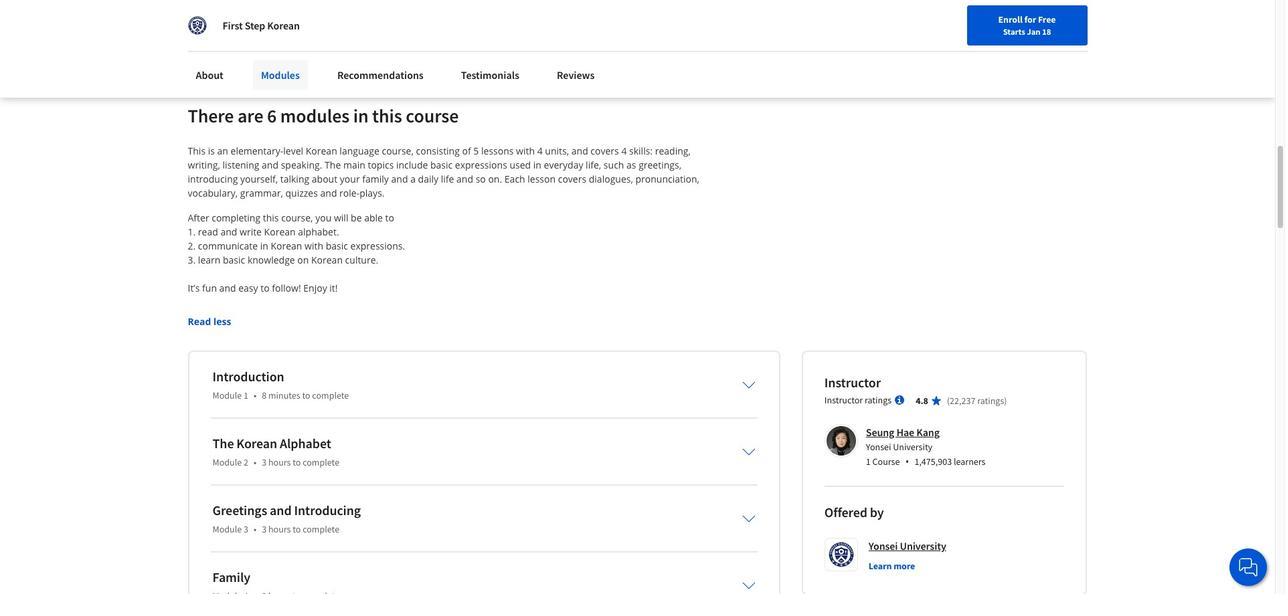 Task type: describe. For each thing, give the bounding box(es) containing it.
family button
[[202, 560, 767, 595]]

learn
[[869, 560, 892, 572]]

hours for and
[[269, 524, 291, 536]]

testimonials link
[[453, 60, 528, 90]]

this inside after completing this course, you will be able to 1. read and write korean alphabet. 2. communicate in korean with basic expressions. 3. learn basic knowledge on korean culture. it's fun and easy to follow! enjoy it!
[[263, 211, 279, 224]]

0 horizontal spatial covers
[[558, 173, 587, 185]]

and inside greetings and introducing module 3 • 3 hours to complete
[[270, 502, 292, 519]]

introduction
[[213, 368, 284, 385]]

1 vertical spatial yonsei
[[869, 540, 898, 553]]

learn more
[[869, 560, 916, 572]]

8
[[262, 390, 267, 402]]

for
[[1025, 13, 1037, 25]]

vocabulary,
[[188, 187, 238, 199]]

6
[[267, 104, 277, 128]]

recommendations link
[[329, 60, 432, 90]]

complete for alphabet
[[303, 457, 340, 469]]

read
[[198, 226, 218, 238]]

course, inside after completing this course, you will be able to 1. read and write korean alphabet. 2. communicate in korean with basic expressions. 3. learn basic knowledge on korean culture. it's fun and easy to follow! enjoy it!
[[281, 211, 313, 224]]

family
[[213, 569, 251, 586]]

a
[[411, 173, 416, 185]]

0 horizontal spatial ratings
[[865, 394, 892, 406]]

greetings and introducing module 3 • 3 hours to complete
[[213, 502, 361, 536]]

such
[[604, 159, 624, 171]]

2 vertical spatial basic
[[223, 254, 245, 266]]

after completing this course, you will be able to 1. read and write korean alphabet. 2. communicate in korean with basic expressions. 3. learn basic knowledge on korean culture. it's fun and easy to follow! enjoy it!
[[188, 211, 405, 294]]

review
[[432, 21, 461, 34]]

your down the linkedin
[[349, 21, 370, 34]]

korean down credential
[[267, 19, 300, 32]]

it!
[[330, 282, 338, 294]]

main
[[343, 159, 366, 171]]

)
[[1005, 395, 1008, 407]]

alphabet.
[[298, 226, 339, 238]]

skills:
[[630, 144, 653, 157]]

find
[[904, 15, 921, 27]]

knowledge
[[248, 254, 295, 266]]

greetings,
[[639, 159, 682, 171]]

modules link
[[253, 60, 308, 90]]

learn
[[198, 254, 221, 266]]

less
[[214, 315, 231, 328]]

your right find
[[923, 15, 941, 27]]

enroll
[[999, 13, 1023, 25]]

• inside introduction module 1 • 8 minutes to complete
[[254, 390, 257, 402]]

performance
[[372, 21, 429, 34]]

4.8
[[916, 395, 929, 407]]

on.
[[488, 173, 502, 185]]

• inside "seung hae kang yonsei university 1 course • 1,475,903 learners"
[[906, 455, 910, 469]]

your up media
[[308, 4, 328, 18]]

1 inside "seung hae kang yonsei university 1 course • 1,475,903 learners"
[[867, 456, 871, 468]]

seung hae kang yonsei university 1 course • 1,475,903 learners
[[867, 426, 986, 469]]

add
[[211, 4, 228, 18]]

course, inside the this is an elementary-level korean language course, consisting of 5 lessons with 4 units, and covers 4 skills: reading, writing, listening and speaking. the main topics include basic expressions used in everyday life, such as greetings, introducing yourself, talking about your family and a daily life and so on. each lesson covers dialogues, pronunciation, vocabulary, grammar, quizzes and role-plays.
[[382, 144, 414, 157]]

life
[[441, 173, 454, 185]]

• inside greetings and introducing module 3 • 3 hours to complete
[[254, 524, 257, 536]]

3 for korean
[[262, 457, 267, 469]]

there
[[188, 104, 234, 128]]

expressions
[[455, 159, 508, 171]]

2 4 from the left
[[622, 144, 627, 157]]

linkedin
[[331, 4, 369, 18]]

learners
[[954, 456, 986, 468]]

find your new career link
[[897, 13, 995, 30]]

basic inside the this is an elementary-level korean language course, consisting of 5 lessons with 4 units, and covers 4 skills: reading, writing, listening and speaking. the main topics include basic expressions used in everyday life, such as greetings, introducing yourself, talking about your family and a daily life and so on. each lesson covers dialogues, pronunciation, vocabulary, grammar, quizzes and role-plays.
[[431, 159, 453, 171]]

it
[[239, 21, 245, 34]]

yonsei university
[[869, 540, 947, 553]]

fun
[[202, 282, 217, 294]]

this
[[188, 144, 206, 157]]

english
[[1019, 15, 1051, 28]]

yonsei inside "seung hae kang yonsei university 1 course • 1,475,903 learners"
[[867, 441, 892, 453]]

starts
[[1004, 26, 1026, 37]]

follow!
[[272, 282, 301, 294]]

free
[[1039, 13, 1056, 25]]

write
[[240, 226, 262, 238]]

to inside introduction module 1 • 8 minutes to complete
[[302, 390, 310, 402]]

be
[[351, 211, 362, 224]]

yonsei university link
[[869, 538, 947, 554]]

reading,
[[655, 144, 691, 157]]

career
[[962, 15, 988, 27]]

1 vertical spatial university
[[900, 540, 947, 553]]

introduction module 1 • 8 minutes to complete
[[213, 368, 349, 402]]

module for the
[[213, 457, 242, 469]]

jan
[[1028, 26, 1041, 37]]

complete for introducing
[[303, 524, 340, 536]]

about
[[312, 173, 338, 185]]

korean up the it!
[[311, 254, 343, 266]]

seung
[[867, 426, 895, 439]]

with inside after completing this course, you will be able to 1. read and write korean alphabet. 2. communicate in korean with basic expressions. 3. learn basic knowledge on korean culture. it's fun and easy to follow! enjoy it!
[[305, 240, 323, 252]]

lessons
[[482, 144, 514, 157]]

seung hae kang link
[[867, 426, 940, 439]]

and up communicate
[[221, 226, 237, 238]]

on inside after completing this course, you will be able to 1. read and write korean alphabet. 2. communicate in korean with basic expressions. 3. learn basic knowledge on korean culture. it's fun and easy to follow! enjoy it!
[[298, 254, 309, 266]]

korean inside the this is an elementary-level korean language course, consisting of 5 lessons with 4 units, and covers 4 skills: reading, writing, listening and speaking. the main topics include basic expressions used in everyday life, such as greetings, introducing yourself, talking about your family and a daily life and so on. each lesson covers dialogues, pronunciation, vocabulary, grammar, quizzes and role-plays.
[[306, 144, 337, 157]]

grammar,
[[240, 187, 283, 199]]

2 horizontal spatial this
[[372, 104, 402, 128]]

korean inside the korean alphabet module 2 • 3 hours to complete
[[237, 435, 277, 452]]

writing,
[[188, 159, 220, 171]]

will
[[334, 211, 349, 224]]

by
[[871, 504, 884, 521]]

this is an elementary-level korean language course, consisting of 5 lessons with 4 units, and covers 4 skills: reading, writing, listening and speaking. the main topics include basic expressions used in everyday life, such as greetings, introducing yourself, talking about your family and a daily life and so on. each lesson covers dialogues, pronunciation, vocabulary, grammar, quizzes and role-plays.
[[188, 144, 702, 199]]

offered by
[[825, 504, 884, 521]]

introducing
[[294, 502, 361, 519]]

1 horizontal spatial ratings
[[978, 395, 1005, 407]]



Task type: locate. For each thing, give the bounding box(es) containing it.
yonsei up learn in the bottom right of the page
[[869, 540, 898, 553]]

after
[[188, 211, 209, 224]]

greetings
[[213, 502, 267, 519]]

module
[[213, 390, 242, 402], [213, 457, 242, 469], [213, 524, 242, 536]]

yonsei university image
[[188, 16, 207, 35]]

and left so on the left of the page
[[457, 173, 473, 185]]

plays.
[[360, 187, 385, 199]]

ratings right 22,237
[[978, 395, 1005, 407]]

able
[[364, 211, 383, 224]]

module for greetings
[[213, 524, 242, 536]]

0 vertical spatial hours
[[269, 457, 291, 469]]

reviews
[[557, 68, 595, 82]]

hours inside greetings and introducing module 3 • 3 hours to complete
[[269, 524, 291, 536]]

course
[[873, 456, 900, 468]]

0 vertical spatial the
[[325, 159, 341, 171]]

to right "easy"
[[261, 282, 270, 294]]

course, up include
[[382, 144, 414, 157]]

1 vertical spatial with
[[305, 240, 323, 252]]

the inside the this is an elementary-level korean language course, consisting of 5 lessons with 4 units, and covers 4 skills: reading, writing, listening and speaking. the main topics include basic expressions used in everyday life, such as greetings, introducing yourself, talking about your family and a daily life and so on. each lesson covers dialogues, pronunciation, vocabulary, grammar, quizzes and role-plays.
[[325, 159, 341, 171]]

instructor for instructor
[[825, 374, 881, 391]]

1 vertical spatial this
[[372, 104, 402, 128]]

1,475,903
[[915, 456, 952, 468]]

everyday
[[544, 159, 584, 171]]

covers down everyday
[[558, 173, 587, 185]]

korean up the speaking.
[[306, 144, 337, 157]]

topics
[[368, 159, 394, 171]]

(
[[948, 395, 950, 407]]

easy
[[239, 282, 258, 294]]

instructor up instructor ratings
[[825, 374, 881, 391]]

( 22,237 ratings )
[[948, 395, 1008, 407]]

complete
[[312, 390, 349, 402], [303, 457, 340, 469], [303, 524, 340, 536]]

1.
[[188, 226, 196, 238]]

basic down consisting
[[431, 159, 453, 171]]

1 vertical spatial module
[[213, 457, 242, 469]]

to up media
[[297, 4, 306, 18]]

covers
[[591, 144, 619, 157], [558, 173, 587, 185]]

and up yourself,
[[262, 159, 279, 171]]

0 horizontal spatial 4
[[538, 144, 543, 157]]

talking
[[280, 173, 310, 185]]

with up used
[[516, 144, 535, 157]]

university
[[894, 441, 933, 453], [900, 540, 947, 553]]

family
[[362, 173, 389, 185]]

on right it
[[247, 21, 259, 34]]

in inside after completing this course, you will be able to 1. read and write korean alphabet. 2. communicate in korean with basic expressions. 3. learn basic knowledge on korean culture. it's fun and easy to follow! enjoy it!
[[260, 240, 268, 252]]

profile,
[[371, 4, 403, 18]]

complete down the alphabet at the bottom of the page
[[303, 457, 340, 469]]

1 horizontal spatial with
[[516, 144, 535, 157]]

0 horizontal spatial 1
[[244, 390, 248, 402]]

your
[[308, 4, 328, 18], [923, 15, 941, 27], [349, 21, 370, 34], [340, 173, 360, 185]]

hours inside the korean alphabet module 2 • 3 hours to complete
[[269, 457, 291, 469]]

in up knowledge at the left of the page
[[260, 240, 268, 252]]

and right media
[[319, 21, 336, 34]]

and left a
[[391, 173, 408, 185]]

korean up knowledge at the left of the page
[[271, 240, 302, 252]]

the korean alphabet module 2 • 3 hours to complete
[[213, 435, 340, 469]]

2.
[[188, 240, 196, 252]]

chat with us image
[[1238, 557, 1260, 579]]

this down grammar,
[[263, 211, 279, 224]]

the inside the korean alphabet module 2 • 3 hours to complete
[[213, 435, 234, 452]]

instructor ratings
[[825, 394, 892, 406]]

read less button
[[188, 315, 231, 329]]

to
[[297, 4, 306, 18], [385, 211, 394, 224], [261, 282, 270, 294], [302, 390, 310, 402], [293, 457, 301, 469], [293, 524, 301, 536]]

1 4 from the left
[[538, 144, 543, 157]]

1 vertical spatial on
[[298, 254, 309, 266]]

instructor
[[825, 374, 881, 391], [825, 394, 863, 406]]

1 vertical spatial instructor
[[825, 394, 863, 406]]

modules
[[261, 68, 300, 82]]

hours for korean
[[269, 457, 291, 469]]

and right greetings
[[270, 502, 292, 519]]

2 vertical spatial module
[[213, 524, 242, 536]]

and down about
[[320, 187, 337, 199]]

22,237
[[950, 395, 976, 407]]

about link
[[188, 60, 232, 90]]

complete inside introduction module 1 • 8 minutes to complete
[[312, 390, 349, 402]]

seung hae kang image
[[827, 426, 856, 456]]

0 vertical spatial this
[[230, 4, 247, 18]]

0 vertical spatial university
[[894, 441, 933, 453]]

to down the alphabet at the bottom of the page
[[293, 457, 301, 469]]

covers up such
[[591, 144, 619, 157]]

0 vertical spatial 1
[[244, 390, 248, 402]]

university down hae
[[894, 441, 933, 453]]

0 vertical spatial on
[[247, 21, 259, 34]]

level
[[283, 144, 303, 157]]

are
[[238, 104, 264, 128]]

to right minutes
[[302, 390, 310, 402]]

course
[[406, 104, 459, 128]]

complete inside the korean alphabet module 2 • 3 hours to complete
[[303, 457, 340, 469]]

language
[[340, 144, 380, 157]]

completing
[[212, 211, 261, 224]]

4
[[538, 144, 543, 157], [622, 144, 627, 157]]

instructor up seung hae kang icon
[[825, 394, 863, 406]]

or
[[444, 4, 453, 18]]

with down alphabet.
[[305, 240, 323, 252]]

to inside greetings and introducing module 3 • 3 hours to complete
[[293, 524, 301, 536]]

of
[[462, 144, 471, 157]]

on up enjoy on the top
[[298, 254, 309, 266]]

0 horizontal spatial the
[[213, 435, 234, 452]]

this up 'first'
[[230, 4, 247, 18]]

18
[[1043, 26, 1052, 37]]

3 inside the korean alphabet module 2 • 3 hours to complete
[[262, 457, 267, 469]]

recommendations
[[337, 68, 424, 82]]

• down greetings
[[254, 524, 257, 536]]

basic down communicate
[[223, 254, 245, 266]]

ratings up seung
[[865, 394, 892, 406]]

0 horizontal spatial with
[[305, 240, 323, 252]]

complete right minutes
[[312, 390, 349, 402]]

instructor for instructor ratings
[[825, 394, 863, 406]]

step
[[245, 19, 265, 32]]

consisting
[[416, 144, 460, 157]]

0 vertical spatial instructor
[[825, 374, 881, 391]]

1 instructor from the top
[[825, 374, 881, 391]]

1 module from the top
[[213, 390, 242, 402]]

in up the language
[[353, 104, 369, 128]]

module down introduction
[[213, 390, 242, 402]]

learn more button
[[869, 560, 916, 573]]

your up role-
[[340, 173, 360, 185]]

you
[[316, 211, 332, 224]]

3 for and
[[262, 524, 267, 536]]

more
[[894, 560, 916, 572]]

1 inside introduction module 1 • 8 minutes to complete
[[244, 390, 248, 402]]

module down greetings
[[213, 524, 242, 536]]

3 module from the top
[[213, 524, 242, 536]]

2 vertical spatial complete
[[303, 524, 340, 536]]

1 horizontal spatial basic
[[326, 240, 348, 252]]

• inside the korean alphabet module 2 • 3 hours to complete
[[254, 457, 257, 469]]

with inside the this is an elementary-level korean language course, consisting of 5 lessons with 4 units, and covers 4 skills: reading, writing, listening and speaking. the main topics include basic expressions used in everyday life, such as greetings, introducing yourself, talking about your family and a daily life and so on. each lesson covers dialogues, pronunciation, vocabulary, grammar, quizzes and role-plays.
[[516, 144, 535, 157]]

1 vertical spatial 1
[[867, 456, 871, 468]]

1 horizontal spatial 1
[[867, 456, 871, 468]]

1 left course
[[867, 456, 871, 468]]

basic down alphabet.
[[326, 240, 348, 252]]

so
[[476, 173, 486, 185]]

to inside add this credential to your linkedin profile, resume, or cv share it on social media and in your performance review
[[297, 4, 306, 18]]

yonsei down seung
[[867, 441, 892, 453]]

0 vertical spatial module
[[213, 390, 242, 402]]

on inside add this credential to your linkedin profile, resume, or cv share it on social media and in your performance review
[[247, 21, 259, 34]]

2
[[244, 457, 248, 469]]

module inside greetings and introducing module 3 • 3 hours to complete
[[213, 524, 242, 536]]

in up lesson at the top of page
[[534, 159, 542, 171]]

0 vertical spatial course,
[[382, 144, 414, 157]]

1 horizontal spatial 4
[[622, 144, 627, 157]]

2 vertical spatial this
[[263, 211, 279, 224]]

1 vertical spatial course,
[[281, 211, 313, 224]]

0 vertical spatial yonsei
[[867, 441, 892, 453]]

life,
[[586, 159, 602, 171]]

4 left units,
[[538, 144, 543, 157]]

hae
[[897, 426, 915, 439]]

1 horizontal spatial on
[[298, 254, 309, 266]]

there are 6 modules in this course
[[188, 104, 459, 128]]

module left the 2
[[213, 457, 242, 469]]

0 horizontal spatial on
[[247, 21, 259, 34]]

this inside add this credential to your linkedin profile, resume, or cv share it on social media and in your performance review
[[230, 4, 247, 18]]

culture.
[[345, 254, 379, 266]]

to right the able
[[385, 211, 394, 224]]

2 instructor from the top
[[825, 394, 863, 406]]

1 vertical spatial hours
[[269, 524, 291, 536]]

2 horizontal spatial basic
[[431, 159, 453, 171]]

coursera career certificate image
[[835, 0, 1058, 74]]

to down introducing
[[293, 524, 301, 536]]

1 vertical spatial the
[[213, 435, 234, 452]]

0 vertical spatial with
[[516, 144, 535, 157]]

university up more
[[900, 540, 947, 553]]

ratings
[[865, 394, 892, 406], [978, 395, 1005, 407]]

3.
[[188, 254, 196, 266]]

1 horizontal spatial the
[[325, 159, 341, 171]]

complete down introducing
[[303, 524, 340, 536]]

1 horizontal spatial this
[[263, 211, 279, 224]]

new
[[943, 15, 960, 27]]

social
[[261, 21, 287, 34]]

1 horizontal spatial course,
[[382, 144, 414, 157]]

read
[[188, 315, 211, 328]]

2 hours from the top
[[269, 524, 291, 536]]

in inside the this is an elementary-level korean language course, consisting of 5 lessons with 4 units, and covers 4 skills: reading, writing, listening and speaking. the main topics include basic expressions used in everyday life, such as greetings, introducing yourself, talking about your family and a daily life and so on. each lesson covers dialogues, pronunciation, vocabulary, grammar, quizzes and role-plays.
[[534, 159, 542, 171]]

0 vertical spatial basic
[[431, 159, 453, 171]]

cv
[[455, 4, 467, 18]]

0 vertical spatial complete
[[312, 390, 349, 402]]

listening
[[223, 159, 259, 171]]

in down the linkedin
[[339, 21, 347, 34]]

1 left 8
[[244, 390, 248, 402]]

find your new career
[[904, 15, 988, 27]]

korean right write
[[264, 226, 296, 238]]

0 horizontal spatial course,
[[281, 211, 313, 224]]

4 up as
[[622, 144, 627, 157]]

and up life, on the top left of page
[[572, 144, 589, 157]]

complete inside greetings and introducing module 3 • 3 hours to complete
[[303, 524, 340, 536]]

and right the fun
[[219, 282, 236, 294]]

speaking.
[[281, 159, 322, 171]]

in inside add this credential to your linkedin profile, resume, or cv share it on social media and in your performance review
[[339, 21, 347, 34]]

enjoy
[[304, 282, 327, 294]]

None search field
[[191, 8, 512, 35]]

• right course
[[906, 455, 910, 469]]

this down recommendations
[[372, 104, 402, 128]]

• right the 2
[[254, 457, 257, 469]]

as
[[627, 159, 637, 171]]

0 horizontal spatial basic
[[223, 254, 245, 266]]

2 module from the top
[[213, 457, 242, 469]]

0 horizontal spatial this
[[230, 4, 247, 18]]

course, down the quizzes
[[281, 211, 313, 224]]

modules
[[280, 104, 350, 128]]

1 vertical spatial complete
[[303, 457, 340, 469]]

yourself,
[[240, 173, 278, 185]]

communicate
[[198, 240, 258, 252]]

0 vertical spatial covers
[[591, 144, 619, 157]]

hours
[[269, 457, 291, 469], [269, 524, 291, 536]]

1 horizontal spatial covers
[[591, 144, 619, 157]]

1
[[244, 390, 248, 402], [867, 456, 871, 468]]

5
[[474, 144, 479, 157]]

your inside the this is an elementary-level korean language course, consisting of 5 lessons with 4 units, and covers 4 skills: reading, writing, listening and speaking. the main topics include basic expressions used in everyday life, such as greetings, introducing yourself, talking about your family and a daily life and so on. each lesson covers dialogues, pronunciation, vocabulary, grammar, quizzes and role-plays.
[[340, 173, 360, 185]]

module inside introduction module 1 • 8 minutes to complete
[[213, 390, 242, 402]]

units,
[[545, 144, 569, 157]]

module inside the korean alphabet module 2 • 3 hours to complete
[[213, 457, 242, 469]]

korean
[[267, 19, 300, 32], [306, 144, 337, 157], [264, 226, 296, 238], [271, 240, 302, 252], [311, 254, 343, 266], [237, 435, 277, 452]]

and inside add this credential to your linkedin profile, resume, or cv share it on social media and in your performance review
[[319, 21, 336, 34]]

korean up the 2
[[237, 435, 277, 452]]

1 vertical spatial covers
[[558, 173, 587, 185]]

add this credential to your linkedin profile, resume, or cv share it on social media and in your performance review
[[211, 4, 467, 34]]

to inside the korean alphabet module 2 • 3 hours to complete
[[293, 457, 301, 469]]

english button
[[995, 0, 1076, 44]]

resume,
[[405, 4, 442, 18]]

university inside "seung hae kang yonsei university 1 course • 1,475,903 learners"
[[894, 441, 933, 453]]

• left 8
[[254, 390, 257, 402]]

1 vertical spatial basic
[[326, 240, 348, 252]]

1 hours from the top
[[269, 457, 291, 469]]



Task type: vqa. For each thing, say whether or not it's contained in the screenshot.
the georgetown university image
no



